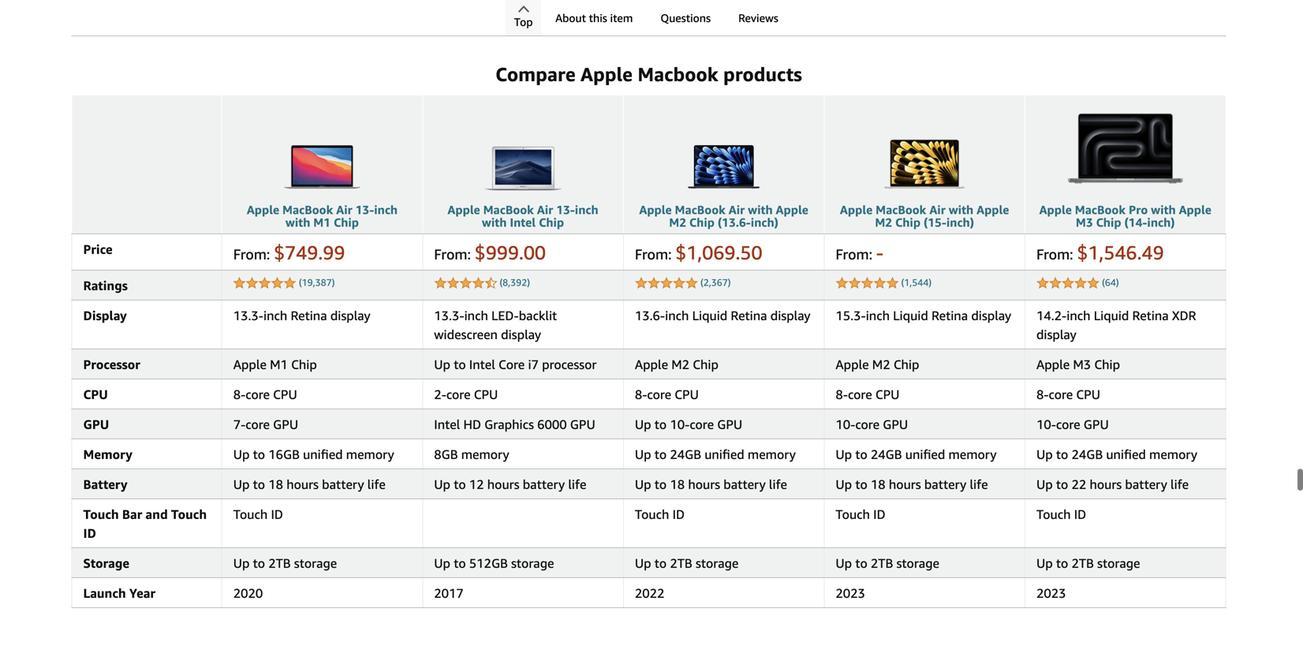 Task type: vqa. For each thing, say whether or not it's contained in the screenshot.


Task type: locate. For each thing, give the bounding box(es) containing it.
liquid for 14.2-
[[1094, 308, 1129, 323]]

0 horizontal spatial 2023
[[836, 586, 866, 601]]

up to 16gb unified memory
[[233, 447, 394, 462]]

from: inside from: -
[[836, 246, 873, 263]]

apple macbook air 13-inch with intel chip image
[[452, 101, 594, 196]]

2 24gb from the left
[[871, 447, 902, 462]]

chip inside the apple macbook air with apple m2 chip (15-inch)
[[896, 215, 921, 230]]

0 horizontal spatial 13.3-
[[233, 308, 264, 323]]

2 13.3- from the left
[[434, 308, 464, 323]]

3 liquid from the left
[[1094, 308, 1129, 323]]

with right (15-
[[949, 203, 974, 217]]

13- down apple macbook air 13-inch with m1 chip "image"
[[356, 203, 374, 217]]

liquid down (1,544)
[[893, 308, 929, 323]]

and
[[146, 507, 168, 522]]

display
[[331, 308, 371, 323], [771, 308, 811, 323], [972, 308, 1012, 323], [501, 327, 541, 342], [1037, 327, 1077, 342]]

top
[[514, 15, 533, 28]]

4 8-core cpu from the left
[[1037, 387, 1101, 402]]

1 horizontal spatial inch)
[[947, 215, 975, 230]]

air for apple macbook air 13-inch with intel chip
[[537, 203, 553, 217]]

2 up to 2tb storage from the left
[[635, 556, 739, 571]]

air up $1,069.50
[[729, 203, 745, 217]]

retina down (1,544)
[[932, 308, 968, 323]]

battery
[[322, 477, 364, 492], [523, 477, 565, 492], [724, 477, 766, 492], [925, 477, 967, 492], [1126, 477, 1168, 492]]

from: $749.99
[[233, 241, 345, 264]]

1 hours from the left
[[287, 477, 319, 492]]

ratings
[[83, 278, 128, 293]]

5 from: from the left
[[1037, 246, 1074, 263]]

macbook inside the apple macbook air 13-inch with intel chip
[[483, 203, 534, 217]]

up to 512gb storage
[[434, 556, 554, 571]]

1 horizontal spatial 2023
[[1037, 586, 1066, 601]]

1 8- from the left
[[233, 387, 246, 402]]

(1,544) link
[[902, 277, 932, 288]]

3 8- from the left
[[836, 387, 848, 402]]

touch
[[83, 507, 119, 522], [171, 507, 207, 522], [233, 507, 268, 522], [635, 507, 669, 522], [836, 507, 870, 522], [1037, 507, 1071, 522]]

m2 up from: $1,069.50
[[669, 215, 687, 230]]

inch for 15.3-inch liquid retina display
[[866, 308, 890, 323]]

7-core gpu
[[233, 417, 298, 432]]

2 vertical spatial intel
[[434, 417, 460, 432]]

macbook for apple macbook air with apple m2 chip (13.6-inch)
[[675, 203, 726, 217]]

retina inside 14.2-inch liquid retina xdr display
[[1133, 308, 1169, 323]]

3 touch from the left
[[233, 507, 268, 522]]

1 horizontal spatial 24gb
[[871, 447, 902, 462]]

2 liquid from the left
[[893, 308, 929, 323]]

1 horizontal spatial liquid
[[893, 308, 929, 323]]

chip up from: $1,069.50
[[690, 215, 715, 230]]

4 8- from the left
[[1037, 387, 1049, 402]]

8-
[[233, 387, 246, 402], [635, 387, 647, 402], [836, 387, 848, 402], [1037, 387, 1049, 402]]

1 13.3- from the left
[[233, 308, 264, 323]]

13.3- up widescreen
[[434, 308, 464, 323]]

chip up $749.99
[[334, 215, 359, 230]]

from: left "-" on the top right of page
[[836, 246, 873, 263]]

3 from: from the left
[[635, 246, 672, 263]]

inch inside apple macbook air 13-inch with m1 chip
[[374, 203, 398, 217]]

air
[[336, 203, 352, 217], [537, 203, 553, 217], [729, 203, 745, 217], [930, 203, 946, 217]]

hours
[[287, 477, 319, 492], [487, 477, 520, 492], [688, 477, 721, 492], [889, 477, 921, 492], [1090, 477, 1122, 492]]

inch) for (13.6-
[[751, 215, 779, 230]]

air inside the apple macbook air with apple m2 chip (15-inch)
[[930, 203, 946, 217]]

with inside the apple macbook air 13-inch with intel chip
[[482, 215, 507, 230]]

retina for 13.6-inch liquid retina display
[[731, 308, 767, 323]]

intel left hd
[[434, 417, 460, 432]]

with inside apple macbook air with apple m2 chip (13.6-inch)
[[748, 203, 773, 217]]

m2
[[669, 215, 687, 230], [875, 215, 893, 230], [672, 357, 690, 372], [873, 357, 891, 372]]

display left 15.3-
[[771, 308, 811, 323]]

from: $1,069.50
[[635, 241, 763, 264]]

from: up 13.6-
[[635, 246, 672, 263]]

2 horizontal spatial liquid
[[1094, 308, 1129, 323]]

13.3- up apple m1 chip
[[233, 308, 264, 323]]

5 hours from the left
[[1090, 477, 1122, 492]]

1 inch) from the left
[[751, 215, 779, 230]]

liquid for 13.6-
[[693, 308, 728, 323]]

up to 2tb storage
[[233, 556, 337, 571], [635, 556, 739, 571], [836, 556, 940, 571], [1037, 556, 1141, 571]]

1 horizontal spatial 10-core gpu
[[1037, 417, 1109, 432]]

display left 14.2-
[[972, 308, 1012, 323]]

battery
[[83, 477, 128, 492]]

2 life from the left
[[568, 477, 587, 492]]

4 retina from the left
[[1133, 308, 1169, 323]]

0 horizontal spatial 10-core gpu
[[836, 417, 908, 432]]

3 up to 18 hours battery life from the left
[[836, 477, 988, 492]]

2 macbook from the left
[[483, 203, 534, 217]]

2 from: from the left
[[434, 246, 471, 263]]

1 horizontal spatial 13.3-
[[434, 308, 464, 323]]

0 horizontal spatial 10-
[[670, 417, 690, 432]]

core
[[246, 387, 270, 402], [447, 387, 471, 402], [647, 387, 672, 402], [848, 387, 872, 402], [1049, 387, 1073, 402], [246, 417, 270, 432], [690, 417, 714, 432], [856, 417, 880, 432], [1057, 417, 1081, 432]]

1 horizontal spatial m1
[[314, 215, 331, 230]]

18
[[268, 477, 283, 492], [670, 477, 685, 492], [871, 477, 886, 492]]

air inside apple macbook air 13-inch with m1 chip
[[336, 203, 352, 217]]

display down (19,387) link at the left of the page
[[331, 308, 371, 323]]

retina down (2,367)
[[731, 308, 767, 323]]

m1 down 13.3-inch retina display
[[270, 357, 288, 372]]

13- inside the apple macbook air 13-inch with intel chip
[[556, 203, 575, 217]]

13.3-
[[233, 308, 264, 323], [434, 308, 464, 323]]

(64)
[[1102, 277, 1119, 288]]

apple macbook pro with apple m3 chip (14-inch) link
[[1040, 203, 1212, 230]]

0 vertical spatial intel
[[510, 215, 536, 230]]

apple up from: $749.99
[[247, 203, 279, 217]]

apple down 15.3-
[[836, 357, 869, 372]]

2 inch) from the left
[[947, 215, 975, 230]]

display inside 13.3-inch led-backlit widescreen display
[[501, 327, 541, 342]]

up to 18 hours battery life
[[233, 477, 386, 492], [635, 477, 788, 492], [836, 477, 988, 492]]

from: for -
[[836, 246, 873, 263]]

5 touch from the left
[[836, 507, 870, 522]]

3 retina from the left
[[932, 308, 968, 323]]

2-core cpu
[[434, 387, 498, 402]]

macbook inside apple macbook air with apple m2 chip (13.6-inch)
[[675, 203, 726, 217]]

up to 10-core gpu
[[635, 417, 743, 432]]

chip
[[334, 215, 359, 230], [539, 215, 564, 230], [690, 215, 715, 230], [896, 215, 921, 230], [1097, 215, 1122, 230], [291, 357, 317, 372], [693, 357, 719, 372], [894, 357, 920, 372], [1095, 357, 1121, 372]]

2 8-core cpu from the left
[[635, 387, 699, 402]]

retina down (19,387)
[[291, 308, 327, 323]]

macbook up $999.00
[[483, 203, 534, 217]]

2 10- from the left
[[836, 417, 856, 432]]

chip up $999.00
[[539, 215, 564, 230]]

2022
[[635, 586, 665, 601]]

from: left $749.99
[[233, 246, 270, 263]]

2 horizontal spatial 24gb
[[1072, 447, 1103, 462]]

2 10-core gpu from the left
[[1037, 417, 1109, 432]]

2 13- from the left
[[556, 203, 575, 217]]

2 air from the left
[[537, 203, 553, 217]]

chip down 14.2-inch liquid retina xdr display
[[1095, 357, 1121, 372]]

from: up 14.2-
[[1037, 246, 1074, 263]]

widescreen
[[434, 327, 498, 342]]

display down 14.2-
[[1037, 327, 1077, 342]]

4 gpu from the left
[[717, 417, 743, 432]]

m3 up from: $1,546.49
[[1076, 215, 1093, 230]]

from: inside from: $1,069.50
[[635, 246, 672, 263]]

4 cpu from the left
[[675, 387, 699, 402]]

4 memory from the left
[[949, 447, 997, 462]]

m3 down 14.2-inch liquid retina xdr display
[[1073, 357, 1091, 372]]

air up $999.00
[[537, 203, 553, 217]]

apple up from: $999.00 at the top
[[448, 203, 480, 217]]

4 touch id from the left
[[1037, 507, 1087, 522]]

13- down apple macbook air 13-inch with intel chip image
[[556, 203, 575, 217]]

with for (13.6-
[[748, 203, 773, 217]]

(8,392) link
[[500, 277, 530, 288]]

inch) inside apple macbook pro with apple m3 chip (14-inch)
[[1148, 215, 1175, 230]]

0 horizontal spatial up to 18 hours battery life
[[233, 477, 386, 492]]

memory
[[346, 447, 394, 462], [461, 447, 510, 462], [748, 447, 796, 462], [949, 447, 997, 462], [1150, 447, 1198, 462]]

macbook up from: $1,069.50
[[675, 203, 726, 217]]

2 battery from the left
[[523, 477, 565, 492]]

liquid for 15.3-
[[893, 308, 929, 323]]

4 2tb from the left
[[1072, 556, 1094, 571]]

3 battery from the left
[[724, 477, 766, 492]]

2 horizontal spatial up to 18 hours battery life
[[836, 477, 988, 492]]

1 horizontal spatial up to 24gb unified memory
[[836, 447, 997, 462]]

compare apple macbook products
[[496, 63, 802, 86]]

intel inside the apple macbook air 13-inch with intel chip
[[510, 215, 536, 230]]

13- inside apple macbook air 13-inch with m1 chip
[[356, 203, 374, 217]]

m2 down the "15.3-inch liquid retina display"
[[873, 357, 891, 372]]

inch) inside apple macbook air with apple m2 chip (13.6-inch)
[[751, 215, 779, 230]]

10-
[[670, 417, 690, 432], [836, 417, 856, 432], [1037, 417, 1057, 432]]

retina for 15.3-inch liquid retina display
[[932, 308, 968, 323]]

apple down 14.2-
[[1037, 357, 1070, 372]]

liquid down (2,367) link
[[693, 308, 728, 323]]

1 touch from the left
[[83, 507, 119, 522]]

14.2-
[[1037, 308, 1067, 323]]

8gb memory
[[434, 447, 510, 462]]

0 horizontal spatial 13-
[[356, 203, 374, 217]]

touch bar and touch id
[[83, 507, 207, 541]]

1 24gb from the left
[[670, 447, 702, 462]]

0 horizontal spatial 24gb
[[670, 447, 702, 462]]

with up $1,069.50
[[748, 203, 773, 217]]

inch inside 13.3-inch led-backlit widescreen display
[[464, 308, 488, 323]]

3 macbook from the left
[[675, 203, 726, 217]]

touch id
[[233, 507, 283, 522], [635, 507, 685, 522], [836, 507, 886, 522], [1037, 507, 1087, 522]]

macbook left pro
[[1075, 203, 1126, 217]]

1 liquid from the left
[[693, 308, 728, 323]]

1 vertical spatial m1
[[270, 357, 288, 372]]

air for apple macbook air 13-inch with m1 chip
[[336, 203, 352, 217]]

inch) for (14-
[[1148, 215, 1175, 230]]

4 touch from the left
[[635, 507, 669, 522]]

5 memory from the left
[[1150, 447, 1198, 462]]

liquid
[[693, 308, 728, 323], [893, 308, 929, 323], [1094, 308, 1129, 323]]

4 from: from the left
[[836, 246, 873, 263]]

m2 up "-" on the top right of page
[[875, 215, 893, 230]]

chip down 13.3-inch retina display
[[291, 357, 317, 372]]

5 macbook from the left
[[1075, 203, 1126, 217]]

m3
[[1076, 215, 1093, 230], [1073, 357, 1091, 372]]

apple
[[581, 63, 633, 86], [247, 203, 279, 217], [448, 203, 480, 217], [639, 203, 672, 217], [776, 203, 809, 217], [840, 203, 873, 217], [977, 203, 1010, 217], [1040, 203, 1072, 217], [1179, 203, 1212, 217], [233, 357, 267, 372], [635, 357, 668, 372], [836, 357, 869, 372], [1037, 357, 1070, 372]]

1 13- from the left
[[356, 203, 374, 217]]

3 unified from the left
[[906, 447, 946, 462]]

macbook inside apple macbook pro with apple m3 chip (14-inch)
[[1075, 203, 1126, 217]]

backlit
[[519, 308, 557, 323]]

i7
[[528, 357, 539, 372]]

macbook inside apple macbook air 13-inch with m1 chip
[[283, 203, 333, 217]]

1 up to 24gb unified memory from the left
[[635, 447, 796, 462]]

with inside the apple macbook air with apple m2 chip (15-inch)
[[949, 203, 974, 217]]

macbook for apple macbook air 13-inch with m1 chip
[[283, 203, 333, 217]]

air inside the apple macbook air 13-inch with intel chip
[[537, 203, 553, 217]]

apple m2 chip down 13.6-
[[635, 357, 719, 372]]

intel left core
[[469, 357, 495, 372]]

0 horizontal spatial apple m2 chip
[[635, 357, 719, 372]]

gpu
[[83, 417, 109, 432], [273, 417, 298, 432], [570, 417, 596, 432], [717, 417, 743, 432], [883, 417, 908, 432], [1084, 417, 1109, 432]]

cpu
[[83, 387, 108, 402], [273, 387, 297, 402], [474, 387, 498, 402], [675, 387, 699, 402], [876, 387, 900, 402], [1077, 387, 1101, 402]]

retina
[[291, 308, 327, 323], [731, 308, 767, 323], [932, 308, 968, 323], [1133, 308, 1169, 323]]

macbook
[[283, 203, 333, 217], [483, 203, 534, 217], [675, 203, 726, 217], [876, 203, 927, 217], [1075, 203, 1126, 217]]

with up from: $999.00 at the top
[[482, 215, 507, 230]]

4 battery from the left
[[925, 477, 967, 492]]

with up from: $749.99
[[286, 215, 310, 230]]

liquid inside 14.2-inch liquid retina xdr display
[[1094, 308, 1129, 323]]

air down apple macbook air with apple m2 chip (15-inch) image
[[930, 203, 946, 217]]

1 air from the left
[[336, 203, 352, 217]]

inch for 13.6-inch liquid retina display
[[665, 308, 689, 323]]

inch inside 14.2-inch liquid retina xdr display
[[1067, 308, 1091, 323]]

macbook for apple macbook air 13-inch with intel chip
[[483, 203, 534, 217]]

chip left (15-
[[896, 215, 921, 230]]

apple macbook air 13-inch with intel chip link
[[448, 203, 599, 230]]

air inside apple macbook air with apple m2 chip (13.6-inch)
[[729, 203, 745, 217]]

5 storage from the left
[[1098, 556, 1141, 571]]

1 horizontal spatial apple m2 chip
[[836, 357, 920, 372]]

1 up to 18 hours battery life from the left
[[233, 477, 386, 492]]

m1
[[314, 215, 331, 230], [270, 357, 288, 372]]

2 horizontal spatial intel
[[510, 215, 536, 230]]

from: inside from: $999.00
[[434, 246, 471, 263]]

id
[[271, 507, 283, 522], [673, 507, 685, 522], [874, 507, 886, 522], [1075, 507, 1087, 522], [83, 526, 96, 541]]

2 up to 24gb unified memory from the left
[[836, 447, 997, 462]]

0 horizontal spatial up to 24gb unified memory
[[635, 447, 796, 462]]

2023
[[836, 586, 866, 601], [1037, 586, 1066, 601]]

macbook inside the apple macbook air with apple m2 chip (15-inch)
[[876, 203, 927, 217]]

$749.99
[[274, 241, 345, 264]]

apple m2 chip down 15.3-
[[836, 357, 920, 372]]

4 macbook from the left
[[876, 203, 927, 217]]

retina left xdr
[[1133, 308, 1169, 323]]

compare
[[496, 63, 576, 86]]

apple macbook air with apple m2 chip (15-inch) image
[[854, 101, 996, 196]]

13.3- for 13.3-inch led-backlit widescreen display
[[434, 308, 464, 323]]

with inside apple macbook pro with apple m3 chip (14-inch)
[[1151, 203, 1176, 217]]

2020
[[233, 586, 263, 601]]

0 horizontal spatial inch)
[[751, 215, 779, 230]]

10-core gpu
[[836, 417, 908, 432], [1037, 417, 1109, 432]]

apple m1 chip
[[233, 357, 317, 372]]

13.6-inch liquid retina display
[[635, 308, 811, 323]]

id inside touch bar and touch id
[[83, 526, 96, 541]]

apple macbook air with apple m2 chip (13.6-inch) image
[[677, 101, 771, 196]]

from: inside from: $749.99
[[233, 246, 270, 263]]

up to 24gb unified memory
[[635, 447, 796, 462], [836, 447, 997, 462], [1037, 447, 1198, 462]]

2 touch id from the left
[[635, 507, 685, 522]]

1 horizontal spatial 13-
[[556, 203, 575, 217]]

2 horizontal spatial 18
[[871, 477, 886, 492]]

from: for $749.99
[[233, 246, 270, 263]]

3 gpu from the left
[[570, 417, 596, 432]]

2 horizontal spatial 10-
[[1037, 417, 1057, 432]]

1 horizontal spatial intel
[[469, 357, 495, 372]]

14.2-inch liquid retina xdr display
[[1037, 308, 1197, 342]]

1 retina from the left
[[291, 308, 327, 323]]

0 horizontal spatial 18
[[268, 477, 283, 492]]

2 unified from the left
[[705, 447, 745, 462]]

macbook
[[638, 63, 719, 86]]

apple down 13.6-
[[635, 357, 668, 372]]

image 10 image
[[71, 0, 1227, 6]]

inch)
[[751, 215, 779, 230], [947, 215, 975, 230], [1148, 215, 1175, 230]]

$1,546.49
[[1077, 241, 1164, 264]]

from: inside from: $1,546.49
[[1037, 246, 1074, 263]]

0 horizontal spatial liquid
[[693, 308, 728, 323]]

1 horizontal spatial 18
[[670, 477, 685, 492]]

2 horizontal spatial up to 24gb unified memory
[[1037, 447, 1198, 462]]

up
[[434, 357, 451, 372], [635, 417, 651, 432], [233, 447, 250, 462], [635, 447, 651, 462], [836, 447, 852, 462], [1037, 447, 1053, 462], [233, 477, 250, 492], [434, 477, 451, 492], [635, 477, 651, 492], [836, 477, 852, 492], [1037, 477, 1053, 492], [233, 556, 250, 571], [434, 556, 451, 571], [635, 556, 651, 571], [836, 556, 852, 571], [1037, 556, 1053, 571]]

m1 up $749.99
[[314, 215, 331, 230]]

0 vertical spatial m1
[[314, 215, 331, 230]]

inch) for (15-
[[947, 215, 975, 230]]

2 retina from the left
[[731, 308, 767, 323]]

2 horizontal spatial inch)
[[1148, 215, 1175, 230]]

m2 inside apple macbook air with apple m2 chip (13.6-inch)
[[669, 215, 687, 230]]

13.3- inside 13.3-inch led-backlit widescreen display
[[434, 308, 464, 323]]

chip left (14-
[[1097, 215, 1122, 230]]

1 horizontal spatial 10-
[[836, 417, 856, 432]]

from: left $999.00
[[434, 246, 471, 263]]

display down led-
[[501, 327, 541, 342]]

inch
[[374, 203, 398, 217], [575, 203, 599, 217], [264, 308, 287, 323], [464, 308, 488, 323], [665, 308, 689, 323], [866, 308, 890, 323], [1067, 308, 1091, 323]]

apple m2 chip
[[635, 357, 719, 372], [836, 357, 920, 372]]

1 from: from the left
[[233, 246, 270, 263]]

inch) inside the apple macbook air with apple m2 chip (15-inch)
[[947, 215, 975, 230]]

liquid down (64) link at the right top of page
[[1094, 308, 1129, 323]]

-
[[877, 241, 884, 264]]

year
[[129, 586, 155, 601]]

with right pro
[[1151, 203, 1176, 217]]

0 vertical spatial m3
[[1076, 215, 1093, 230]]

1 horizontal spatial up to 18 hours battery life
[[635, 477, 788, 492]]

3 air from the left
[[729, 203, 745, 217]]

air up $749.99
[[336, 203, 352, 217]]

1 2023 from the left
[[836, 586, 866, 601]]

3 up to 24gb unified memory from the left
[[1037, 447, 1198, 462]]

intel up $999.00
[[510, 215, 536, 230]]

macbook up "-" on the top right of page
[[876, 203, 927, 217]]

macbook up $749.99
[[283, 203, 333, 217]]

m2 up up to 10-core gpu
[[672, 357, 690, 372]]



Task type: describe. For each thing, give the bounding box(es) containing it.
chip inside apple macbook air 13-inch with m1 chip
[[334, 215, 359, 230]]

13.3- for 13.3-inch retina display
[[233, 308, 264, 323]]

2017
[[434, 586, 464, 601]]

2 gpu from the left
[[273, 417, 298, 432]]

2 cpu from the left
[[273, 387, 297, 402]]

this
[[589, 11, 607, 24]]

graphics
[[485, 417, 534, 432]]

apple macbook air 13-inch with m1 chip link
[[247, 203, 398, 230]]

up to 12 hours battery life
[[434, 477, 587, 492]]

macbook for apple macbook air with apple m2 chip (15-inch)
[[876, 203, 927, 217]]

1 2tb from the left
[[268, 556, 291, 571]]

1 memory from the left
[[346, 447, 394, 462]]

(14-
[[1125, 215, 1148, 230]]

13- for m1
[[356, 203, 374, 217]]

0 horizontal spatial intel
[[434, 417, 460, 432]]

with for (15-
[[949, 203, 974, 217]]

6 cpu from the left
[[1077, 387, 1101, 402]]

3 up to 2tb storage from the left
[[836, 556, 940, 571]]

display
[[83, 308, 127, 323]]

apple m3 chip
[[1037, 357, 1121, 372]]

15.3-inch liquid retina display
[[836, 308, 1012, 323]]

16gb
[[268, 447, 300, 462]]

chip down the "15.3-inch liquid retina display"
[[894, 357, 920, 372]]

$999.00
[[475, 241, 546, 264]]

1 8-core cpu from the left
[[233, 387, 297, 402]]

5 cpu from the left
[[876, 387, 900, 402]]

1 storage from the left
[[294, 556, 337, 571]]

3 8-core cpu from the left
[[836, 387, 900, 402]]

apple up from: $1,069.50
[[639, 203, 672, 217]]

up to intel core i7 processor
[[434, 357, 597, 372]]

3 24gb from the left
[[1072, 447, 1103, 462]]

1 10-core gpu from the left
[[836, 417, 908, 432]]

from: for $1,546.49
[[1037, 246, 1074, 263]]

7-
[[233, 417, 246, 432]]

3 hours from the left
[[688, 477, 721, 492]]

3 life from the left
[[769, 477, 788, 492]]

display inside 14.2-inch liquid retina xdr display
[[1037, 327, 1077, 342]]

bar
[[122, 507, 142, 522]]

3 memory from the left
[[748, 447, 796, 462]]

13- for intel
[[556, 203, 575, 217]]

(64) link
[[1102, 277, 1119, 288]]

about this item
[[556, 11, 633, 24]]

products
[[724, 63, 802, 86]]

from: for $1,069.50
[[635, 246, 672, 263]]

price
[[83, 242, 113, 257]]

1 gpu from the left
[[83, 417, 109, 432]]

m3 inside apple macbook pro with apple m3 chip (14-inch)
[[1076, 215, 1093, 230]]

8gb
[[434, 447, 458, 462]]

from: -
[[836, 241, 884, 264]]

13.6-
[[635, 308, 665, 323]]

about
[[556, 11, 586, 24]]

processor
[[542, 357, 597, 372]]

intel hd graphics 6000 gpu
[[434, 417, 596, 432]]

(19,387) link
[[299, 277, 335, 288]]

apple macbook air 13-inch with m1 chip image
[[251, 101, 393, 196]]

1 unified from the left
[[303, 447, 343, 462]]

2 8- from the left
[[635, 387, 647, 402]]

item
[[610, 11, 633, 24]]

(1,544)
[[902, 277, 932, 288]]

2 18 from the left
[[670, 477, 685, 492]]

4 up to 2tb storage from the left
[[1037, 556, 1141, 571]]

apple right "(13.6-"
[[776, 203, 809, 217]]

3 10- from the left
[[1037, 417, 1057, 432]]

inch inside the apple macbook air 13-inch with intel chip
[[575, 203, 599, 217]]

chip inside the apple macbook air 13-inch with intel chip
[[539, 215, 564, 230]]

chip inside apple macbook pro with apple m3 chip (14-inch)
[[1097, 215, 1122, 230]]

1 up to 2tb storage from the left
[[233, 556, 337, 571]]

apple inside the apple macbook air 13-inch with intel chip
[[448, 203, 480, 217]]

pro
[[1129, 203, 1148, 217]]

1 18 from the left
[[268, 477, 283, 492]]

2 up to 18 hours battery life from the left
[[635, 477, 788, 492]]

apple macbook air 13-inch with m1 chip
[[247, 203, 398, 230]]

(19,387)
[[299, 277, 335, 288]]

2 hours from the left
[[487, 477, 520, 492]]

inch for 14.2-inch liquid retina xdr display
[[1067, 308, 1091, 323]]

13.3-inch led-backlit widescreen display
[[434, 308, 557, 342]]

apple right pro
[[1179, 203, 1212, 217]]

1 life from the left
[[368, 477, 386, 492]]

1 10- from the left
[[670, 417, 690, 432]]

2 apple m2 chip from the left
[[836, 357, 920, 372]]

apple macbook air with apple m2 chip (15-inch) link
[[840, 203, 1010, 230]]

15.3-
[[836, 308, 866, 323]]

5 battery from the left
[[1126, 477, 1168, 492]]

chip inside apple macbook air with apple m2 chip (13.6-inch)
[[690, 215, 715, 230]]

22
[[1072, 477, 1087, 492]]

m1 inside apple macbook air 13-inch with m1 chip
[[314, 215, 331, 230]]

apple macbook air with apple m2 chip (13.6-inch)
[[639, 203, 809, 230]]

$1,069.50
[[676, 241, 763, 264]]

chip down 13.6-inch liquid retina display
[[693, 357, 719, 372]]

reviews
[[739, 11, 779, 24]]

12
[[469, 477, 484, 492]]

memory
[[83, 447, 132, 462]]

1 touch id from the left
[[233, 507, 283, 522]]

(13.6-
[[718, 215, 751, 230]]

512gb
[[469, 556, 508, 571]]

2 2023 from the left
[[1037, 586, 1066, 601]]

3 2tb from the left
[[871, 556, 894, 571]]

3 cpu from the left
[[474, 387, 498, 402]]

5 gpu from the left
[[883, 417, 908, 432]]

m2 inside the apple macbook air with apple m2 chip (15-inch)
[[875, 215, 893, 230]]

(15-
[[924, 215, 947, 230]]

apple macbook pro with apple m3 chip (14-inch) image
[[1055, 101, 1197, 196]]

1 apple m2 chip from the left
[[635, 357, 719, 372]]

(2,367)
[[701, 277, 731, 288]]

1 battery from the left
[[322, 477, 364, 492]]

1 vertical spatial m3
[[1073, 357, 1091, 372]]

launch
[[83, 586, 126, 601]]

0 horizontal spatial m1
[[270, 357, 288, 372]]

apple up from: $1,546.49
[[1040, 203, 1072, 217]]

5 life from the left
[[1171, 477, 1189, 492]]

apple macbook air with apple m2 chip (15-inch)
[[840, 203, 1010, 230]]

inch for 13.3-inch led-backlit widescreen display
[[464, 308, 488, 323]]

6 gpu from the left
[[1084, 417, 1109, 432]]

launch year
[[83, 586, 155, 601]]

storage
[[83, 556, 129, 571]]

4 hours from the left
[[889, 477, 921, 492]]

macbook for apple macbook pro with apple m3 chip (14-inch)
[[1075, 203, 1126, 217]]

air for apple macbook air with apple m2 chip (13.6-inch)
[[729, 203, 745, 217]]

(2,367) link
[[701, 277, 731, 288]]

2 touch from the left
[[171, 507, 207, 522]]

13.3-inch retina display
[[233, 308, 371, 323]]

2 storage from the left
[[511, 556, 554, 571]]

apple macbook air with apple m2 chip (13.6-inch) link
[[639, 203, 809, 230]]

up to 22 hours battery life
[[1037, 477, 1189, 492]]

2 memory from the left
[[461, 447, 510, 462]]

with inside apple macbook air 13-inch with m1 chip
[[286, 215, 310, 230]]

inch for 13.3-inch retina display
[[264, 308, 287, 323]]

led-
[[492, 308, 519, 323]]

apple up 7-
[[233, 357, 267, 372]]

apple inside apple macbook air 13-inch with m1 chip
[[247, 203, 279, 217]]

4 storage from the left
[[897, 556, 940, 571]]

from: $999.00
[[434, 241, 546, 264]]

questions
[[661, 11, 711, 24]]

3 storage from the left
[[696, 556, 739, 571]]

3 touch id from the left
[[836, 507, 886, 522]]

retina for 14.2-inch liquid retina xdr display
[[1133, 308, 1169, 323]]

2-
[[434, 387, 447, 402]]

apple up from: -
[[840, 203, 873, 217]]

2 2tb from the left
[[670, 556, 693, 571]]

3 18 from the left
[[871, 477, 886, 492]]

from: for $999.00
[[434, 246, 471, 263]]

core
[[499, 357, 525, 372]]

from: $1,546.49
[[1037, 241, 1164, 264]]

xdr
[[1173, 308, 1197, 323]]

apple down this
[[581, 63, 633, 86]]

4 life from the left
[[970, 477, 988, 492]]

1 vertical spatial intel
[[469, 357, 495, 372]]

with for (14-
[[1151, 203, 1176, 217]]

hd
[[464, 417, 481, 432]]

processor
[[83, 357, 140, 372]]

6 touch from the left
[[1037, 507, 1071, 522]]

air for apple macbook air with apple m2 chip (15-inch)
[[930, 203, 946, 217]]

apple macbook air 13-inch with intel chip
[[448, 203, 599, 230]]

6000
[[537, 417, 567, 432]]

4 unified from the left
[[1107, 447, 1146, 462]]

apple right (15-
[[977, 203, 1010, 217]]

1 cpu from the left
[[83, 387, 108, 402]]

(8,392)
[[500, 277, 530, 288]]

apple macbook pro with apple m3 chip (14-inch)
[[1040, 203, 1212, 230]]



